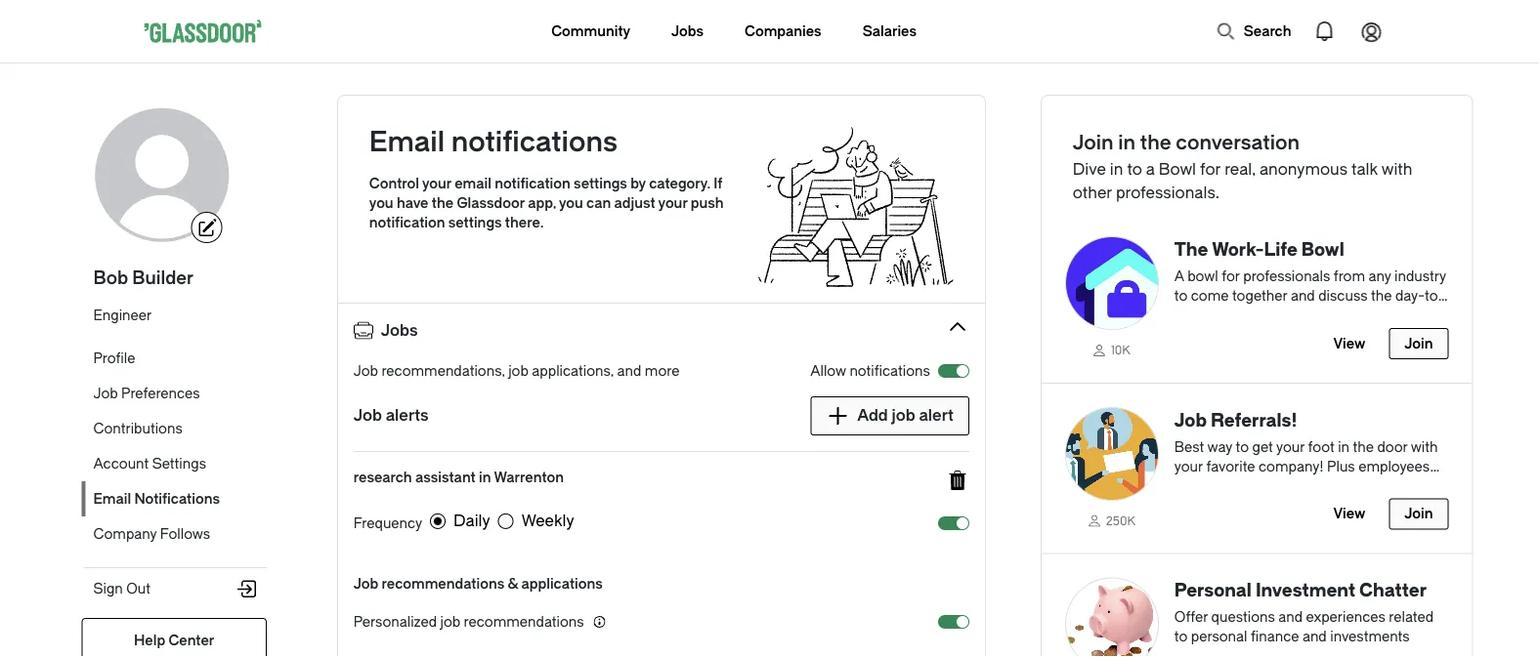 Task type: describe. For each thing, give the bounding box(es) containing it.
and up finance
[[1278, 610, 1303, 626]]

your up company!
[[1276, 439, 1305, 455]]

there.
[[505, 214, 544, 231]]

your up have
[[422, 175, 451, 192]]

account settings
[[93, 456, 206, 472]]

job alerts
[[354, 407, 429, 425]]

250k link
[[1065, 512, 1159, 530]]

with inside join in the conversation dive in to a bowl for real, anonymous talk with other professionals.
[[1381, 161, 1412, 179]]

app,
[[528, 195, 556, 211]]

bowl inside join in the conversation dive in to a bowl for real, anonymous talk with other professionals.
[[1159, 161, 1196, 179]]

1 vertical spatial recommendations
[[464, 614, 584, 630]]

2 you from the left
[[559, 195, 583, 211]]

can
[[586, 195, 611, 211]]

foot
[[1308, 439, 1334, 455]]

referrals!
[[1211, 410, 1297, 431]]

the inside the work-life bowl a bowl for professionals from any industry to come together and discuss the day-to- day happenings of work-life.
[[1371, 288, 1392, 304]]

settings
[[152, 456, 206, 472]]

way
[[1207, 439, 1232, 455]]

your down category.
[[658, 195, 688, 211]]

and down experiences
[[1302, 629, 1327, 645]]

control
[[369, 175, 419, 192]]

salaries
[[862, 23, 917, 39]]

applications,
[[532, 363, 614, 379]]

0 vertical spatial recommendations
[[382, 577, 504, 593]]

personalized job recommendations
[[354, 614, 584, 630]]

applications
[[521, 577, 603, 593]]

push
[[691, 195, 724, 211]]

daily
[[453, 512, 490, 530]]

warrenton
[[494, 470, 564, 486]]

job recommendations, job applications, and more
[[354, 363, 680, 379]]

10k
[[1111, 344, 1130, 357]]

work-
[[1296, 307, 1333, 323]]

0 vertical spatial jobs
[[671, 23, 704, 39]]

best
[[1174, 439, 1204, 455]]

anonymous
[[1259, 161, 1348, 179]]

to inside job referrals! best way to get your foot in the door with your favorite company! plus employees won't mind getting that referral money!
[[1236, 439, 1249, 455]]

join
[[1073, 131, 1114, 154]]

assistant
[[415, 470, 476, 486]]

talk
[[1351, 161, 1378, 179]]

notifications for email notifications
[[451, 126, 618, 159]]

job referrals! best way to get your foot in the door with your favorite company! plus employees won't mind getting that referral money!
[[1174, 410, 1438, 494]]

plus
[[1327, 459, 1355, 475]]

questions
[[1211, 610, 1275, 626]]

favorite
[[1206, 459, 1255, 475]]

to inside personal investment chatter offer questions and experiences related to personal finance and investments
[[1174, 629, 1188, 645]]

in right join
[[1118, 131, 1136, 154]]

community link
[[551, 0, 630, 63]]

for inside join in the conversation dive in to a bowl for real, anonymous talk with other professionals.
[[1200, 161, 1221, 179]]

dive
[[1073, 161, 1106, 179]]

1 you from the left
[[369, 195, 393, 211]]

notifications for allow notifications
[[850, 363, 930, 379]]

together
[[1232, 288, 1287, 304]]

finance
[[1251, 629, 1299, 645]]

Daily radio
[[430, 514, 446, 530]]

job for preferences
[[93, 385, 118, 402]]

0 vertical spatial notification
[[495, 175, 570, 192]]

companies
[[745, 23, 821, 39]]

getting
[[1249, 478, 1294, 494]]

happenings
[[1200, 307, 1276, 323]]

of
[[1279, 307, 1293, 323]]

bob builder
[[93, 268, 194, 289]]

&
[[508, 577, 518, 593]]

with inside job referrals! best way to get your foot in the door with your favorite company! plus employees won't mind getting that referral money!
[[1411, 439, 1438, 455]]

0 vertical spatial job
[[508, 363, 529, 379]]

in inside job referrals! best way to get your foot in the door with your favorite company! plus employees won't mind getting that referral money!
[[1338, 439, 1349, 455]]

professionals
[[1243, 268, 1330, 284]]

250k
[[1106, 514, 1135, 528]]

if
[[714, 175, 722, 192]]

industry
[[1394, 268, 1446, 284]]

0 horizontal spatial settings
[[448, 214, 502, 231]]

the
[[1174, 239, 1208, 260]]

sign out
[[93, 581, 151, 598]]

job preferences
[[93, 385, 200, 402]]

email for email notifications
[[93, 491, 131, 507]]

and inside the work-life bowl a bowl for professionals from any industry to come together and discuss the day-to- day happenings of work-life.
[[1291, 288, 1315, 304]]

category.
[[649, 175, 710, 192]]

investments
[[1330, 629, 1410, 645]]

account
[[93, 456, 149, 472]]

to inside join in the conversation dive in to a bowl for real, anonymous talk with other professionals.
[[1127, 161, 1142, 179]]

bowl inside the work-life bowl a bowl for professionals from any industry to come together and discuss the day-to- day happenings of work-life.
[[1301, 239, 1344, 260]]

sign out link
[[82, 568, 267, 603]]

employees
[[1358, 459, 1430, 475]]

search button
[[1207, 12, 1301, 51]]

contributions
[[93, 421, 182, 437]]

1 vertical spatial notification
[[369, 214, 445, 231]]

bowl
[[1187, 268, 1218, 284]]

related
[[1389, 610, 1434, 626]]

discuss
[[1318, 288, 1368, 304]]

builder
[[132, 268, 194, 289]]



Task type: vqa. For each thing, say whether or not it's contained in the screenshot.
the left 'more'
no



Task type: locate. For each thing, give the bounding box(es) containing it.
0 vertical spatial email
[[369, 126, 445, 159]]

email notifications
[[93, 491, 220, 507]]

bowl up professionals.
[[1159, 161, 1196, 179]]

conversation
[[1176, 131, 1300, 154]]

settings
[[574, 175, 627, 192], [448, 214, 502, 231]]

1 vertical spatial notifications
[[850, 363, 930, 379]]

1 horizontal spatial bowl
[[1301, 239, 1344, 260]]

job recommendations & applications
[[354, 577, 603, 593]]

real,
[[1225, 161, 1256, 179]]

the inside the control your email notification settings by category.  if you have the glassdoor app, you can adjust your push notification settings there.
[[432, 195, 453, 211]]

option group
[[430, 510, 574, 543]]

to-
[[1425, 288, 1445, 304]]

and left more
[[617, 363, 641, 379]]

2 vertical spatial image for bowl image
[[1065, 578, 1159, 658]]

job
[[508, 363, 529, 379], [440, 614, 460, 630]]

0 vertical spatial settings
[[574, 175, 627, 192]]

notifications up app,
[[451, 126, 618, 159]]

job
[[354, 363, 378, 379], [93, 385, 118, 402], [354, 407, 382, 425], [1174, 410, 1207, 431], [354, 577, 378, 593]]

job for referrals!
[[1174, 410, 1207, 431]]

job down the profile
[[93, 385, 118, 402]]

1 vertical spatial bowl
[[1301, 239, 1344, 260]]

0 horizontal spatial for
[[1200, 161, 1221, 179]]

1 vertical spatial image for bowl image
[[1065, 407, 1159, 501]]

other
[[1073, 184, 1112, 202]]

job for recommendations,
[[354, 363, 378, 379]]

1 horizontal spatial notifications
[[850, 363, 930, 379]]

in right assistant
[[479, 470, 491, 486]]

for
[[1200, 161, 1221, 179], [1222, 268, 1240, 284]]

job up best
[[1174, 410, 1207, 431]]

image for bowl image for the work-life bowl
[[1065, 236, 1159, 330]]

recommendations down &
[[464, 614, 584, 630]]

1 vertical spatial jobs
[[381, 321, 418, 340]]

settings up can
[[574, 175, 627, 192]]

chatter
[[1359, 581, 1427, 601]]

your
[[422, 175, 451, 192], [658, 195, 688, 211], [1276, 439, 1305, 455], [1174, 459, 1203, 475]]

to down a
[[1174, 288, 1188, 304]]

offer
[[1174, 610, 1208, 626]]

control your email notification settings by category.  if you have the glassdoor app, you can adjust your push notification settings there.
[[369, 175, 724, 231]]

image for bowl image left offer
[[1065, 578, 1159, 658]]

door
[[1377, 439, 1408, 455]]

notification up app,
[[495, 175, 570, 192]]

the inside job referrals! best way to get your foot in the door with your favorite company! plus employees won't mind getting that referral money!
[[1353, 439, 1374, 455]]

1 horizontal spatial settings
[[574, 175, 627, 192]]

company follows
[[93, 526, 210, 542]]

you down control
[[369, 195, 393, 211]]

the up a
[[1140, 131, 1171, 154]]

image for bowl image for job referrals!
[[1065, 407, 1159, 501]]

1 vertical spatial with
[[1411, 439, 1438, 455]]

help center link
[[82, 619, 267, 658]]

professionals.
[[1116, 184, 1219, 202]]

come
[[1191, 288, 1229, 304]]

1 image for bowl image from the top
[[1065, 236, 1159, 330]]

to down offer
[[1174, 629, 1188, 645]]

bob
[[93, 268, 128, 289]]

help
[[134, 633, 165, 649]]

email down account
[[93, 491, 131, 507]]

1 horizontal spatial jobs
[[671, 23, 704, 39]]

personalized
[[354, 614, 437, 630]]

research assistant in warrenton
[[354, 470, 564, 486]]

job up job alerts
[[354, 363, 378, 379]]

experiences
[[1306, 610, 1385, 626]]

0 vertical spatial for
[[1200, 161, 1221, 179]]

bowl up the from
[[1301, 239, 1344, 260]]

allow notifications
[[810, 363, 930, 379]]

with right talk on the top right of the page
[[1381, 161, 1412, 179]]

the down any
[[1371, 288, 1392, 304]]

jobs
[[671, 23, 704, 39], [381, 321, 418, 340]]

day
[[1174, 307, 1197, 323]]

for left real,
[[1200, 161, 1221, 179]]

option group containing daily
[[430, 510, 574, 543]]

settings down glassdoor
[[448, 214, 502, 231]]

companies link
[[745, 0, 821, 63]]

more
[[645, 363, 680, 379]]

frequency
[[354, 515, 422, 532]]

image for bowl image up 250k link
[[1065, 407, 1159, 501]]

life
[[1264, 239, 1298, 260]]

for inside the work-life bowl a bowl for professionals from any industry to come together and discuss the day-to- day happenings of work-life.
[[1222, 268, 1240, 284]]

notification down have
[[369, 214, 445, 231]]

0 horizontal spatial job
[[440, 614, 460, 630]]

and
[[1291, 288, 1315, 304], [617, 363, 641, 379], [1278, 610, 1303, 626], [1302, 629, 1327, 645]]

for down "work-"
[[1222, 268, 1240, 284]]

to inside the work-life bowl a bowl for professionals from any industry to come together and discuss the day-to- day happenings of work-life.
[[1174, 288, 1188, 304]]

profile
[[93, 350, 135, 366]]

1 horizontal spatial you
[[559, 195, 583, 211]]

engineer
[[93, 307, 152, 323]]

1 vertical spatial settings
[[448, 214, 502, 231]]

0 vertical spatial notifications
[[451, 126, 618, 159]]

image for bowl image up the 10k link
[[1065, 236, 1159, 330]]

0 vertical spatial image for bowl image
[[1065, 236, 1159, 330]]

recommendations up personalized job recommendations
[[382, 577, 504, 593]]

glassdoor
[[457, 195, 525, 211]]

in right the dive
[[1110, 161, 1123, 179]]

referral
[[1326, 478, 1373, 494]]

personal investment chatter offer questions and experiences related to personal finance and investments
[[1174, 581, 1434, 645]]

0 horizontal spatial email
[[93, 491, 131, 507]]

1 vertical spatial email
[[93, 491, 131, 507]]

0 horizontal spatial you
[[369, 195, 393, 211]]

work-
[[1212, 239, 1264, 260]]

sign
[[93, 581, 123, 598]]

the right have
[[432, 195, 453, 211]]

notifications right the allow
[[850, 363, 930, 379]]

out
[[126, 581, 151, 598]]

2 image for bowl image from the top
[[1065, 407, 1159, 501]]

10k link
[[1065, 341, 1159, 359]]

day-
[[1395, 288, 1425, 304]]

0 vertical spatial with
[[1381, 161, 1412, 179]]

job for alerts
[[354, 407, 382, 425]]

0 horizontal spatial bowl
[[1159, 161, 1196, 179]]

by
[[630, 175, 646, 192]]

center
[[168, 633, 214, 649]]

personal
[[1174, 581, 1252, 601]]

notifications
[[134, 491, 220, 507]]

job for recommendations
[[354, 577, 378, 593]]

you
[[369, 195, 393, 211], [559, 195, 583, 211]]

the work-life bowl a bowl for professionals from any industry to come together and discuss the day-to- day happenings of work-life.
[[1174, 239, 1446, 323]]

email for email notifications
[[369, 126, 445, 159]]

join in the conversation dive in to a bowl for real, anonymous talk with other professionals.
[[1073, 131, 1412, 202]]

you left can
[[559, 195, 583, 211]]

a
[[1146, 161, 1155, 179]]

and up "work-"
[[1291, 288, 1315, 304]]

with right door on the right bottom
[[1411, 439, 1438, 455]]

job down job recommendations & applications
[[440, 614, 460, 630]]

adjust
[[614, 195, 655, 211]]

Weekly radio
[[498, 514, 514, 530]]

notification
[[495, 175, 570, 192], [369, 214, 445, 231]]

0 horizontal spatial notifications
[[451, 126, 618, 159]]

job up personalized
[[354, 577, 378, 593]]

your down best
[[1174, 459, 1203, 475]]

allow
[[810, 363, 846, 379]]

1 horizontal spatial for
[[1222, 268, 1240, 284]]

company
[[93, 526, 157, 542]]

image for bowl image
[[1065, 236, 1159, 330], [1065, 407, 1159, 501], [1065, 578, 1159, 658]]

follows
[[160, 526, 210, 542]]

1 vertical spatial for
[[1222, 268, 1240, 284]]

job left applications,
[[508, 363, 529, 379]]

help center
[[134, 633, 214, 649]]

job inside job referrals! best way to get your foot in the door with your favorite company! plus employees won't mind getting that referral money!
[[1174, 410, 1207, 431]]

to left "get"
[[1236, 439, 1249, 455]]

recommendations,
[[382, 363, 505, 379]]

0 horizontal spatial notification
[[369, 214, 445, 231]]

email
[[455, 175, 491, 192]]

research
[[354, 470, 412, 486]]

0 horizontal spatial jobs
[[381, 321, 418, 340]]

1 vertical spatial job
[[440, 614, 460, 630]]

1 horizontal spatial email
[[369, 126, 445, 159]]

search
[[1244, 23, 1291, 39]]

email notifications
[[369, 126, 618, 159]]

to left a
[[1127, 161, 1142, 179]]

the left door on the right bottom
[[1353, 439, 1374, 455]]

investment
[[1256, 581, 1355, 601]]

1 horizontal spatial notification
[[495, 175, 570, 192]]

company!
[[1259, 459, 1324, 475]]

jobs up the recommendations,
[[381, 321, 418, 340]]

jobs left 'companies'
[[671, 23, 704, 39]]

with
[[1381, 161, 1412, 179], [1411, 439, 1438, 455]]

the inside join in the conversation dive in to a bowl for real, anonymous talk with other professionals.
[[1140, 131, 1171, 154]]

3 image for bowl image from the top
[[1065, 578, 1159, 658]]

preferences
[[121, 385, 200, 402]]

in up plus
[[1338, 439, 1349, 455]]

email up control
[[369, 126, 445, 159]]

0 vertical spatial bowl
[[1159, 161, 1196, 179]]

1 horizontal spatial job
[[508, 363, 529, 379]]

job left 'alerts' at the left bottom
[[354, 407, 382, 425]]

from
[[1334, 268, 1365, 284]]

any
[[1368, 268, 1391, 284]]

bowl
[[1159, 161, 1196, 179], [1301, 239, 1344, 260]]

money!
[[1376, 478, 1426, 494]]

email
[[369, 126, 445, 159], [93, 491, 131, 507]]

to
[[1127, 161, 1142, 179], [1174, 288, 1188, 304], [1236, 439, 1249, 455], [1174, 629, 1188, 645]]



